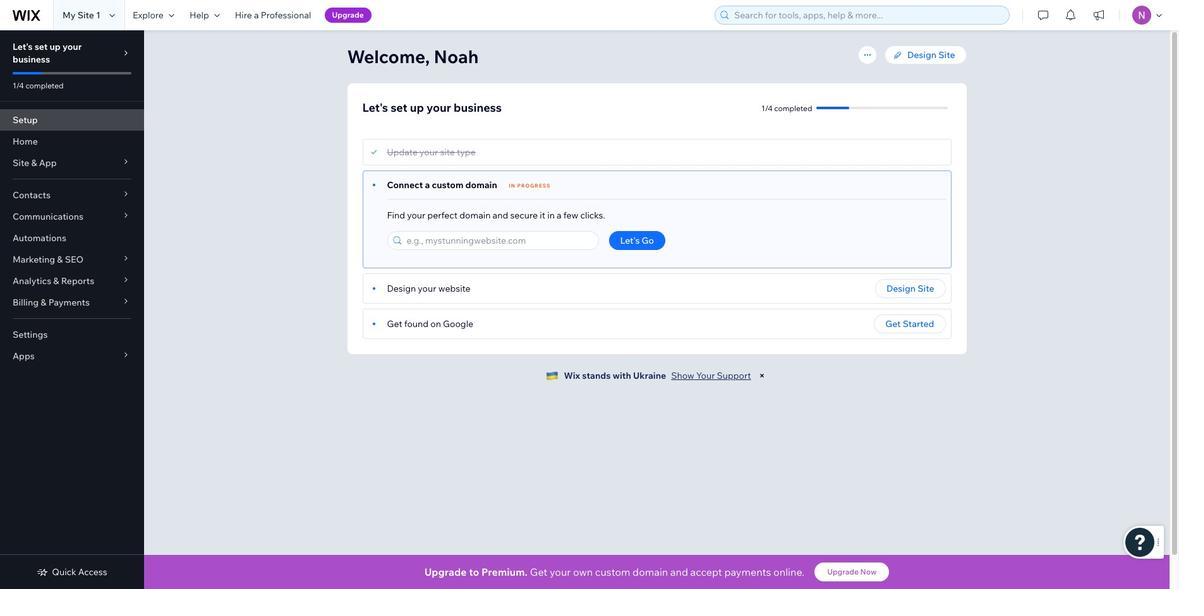 Task type: vqa. For each thing, say whether or not it's contained in the screenshot.
Organic inside Organic social 0
no



Task type: describe. For each thing, give the bounding box(es) containing it.
contacts
[[13, 190, 51, 201]]

set inside "sidebar" element
[[35, 41, 48, 52]]

progress
[[517, 183, 551, 189]]

my site 1
[[63, 9, 100, 21]]

your right find
[[407, 210, 426, 221]]

1 horizontal spatial and
[[670, 566, 688, 579]]

upgrade now button
[[815, 563, 890, 582]]

update your site type
[[387, 147, 476, 158]]

google
[[443, 319, 474, 330]]

hire a professional
[[235, 9, 311, 21]]

own
[[573, 566, 593, 579]]

support
[[717, 370, 751, 382]]

0 horizontal spatial custom
[[432, 179, 464, 191]]

settings
[[13, 329, 48, 341]]

sidebar element
[[0, 30, 144, 590]]

site inside button
[[918, 283, 934, 295]]

e.g., mystunningwebsite.com field
[[403, 232, 594, 250]]

connect
[[387, 179, 423, 191]]

professional
[[261, 9, 311, 21]]

2 vertical spatial domain
[[633, 566, 668, 579]]

up inside "sidebar" element
[[50, 41, 61, 52]]

in
[[509, 183, 516, 189]]

& for site
[[31, 157, 37, 169]]

get found on google
[[387, 319, 474, 330]]

let's set up your business inside "sidebar" element
[[13, 41, 82, 65]]

access
[[78, 567, 107, 578]]

upgrade button
[[325, 8, 371, 23]]

let's go
[[620, 235, 654, 246]]

perfect
[[428, 210, 458, 221]]

marketing & seo button
[[0, 249, 144, 271]]

upgrade for upgrade to premium. get your own custom domain and accept payments online.
[[424, 566, 467, 579]]

analytics
[[13, 276, 51, 287]]

settings link
[[0, 324, 144, 346]]

found
[[404, 319, 429, 330]]

get started button
[[874, 315, 946, 334]]

1/4 completed inside "sidebar" element
[[13, 81, 64, 90]]

1/4 inside "sidebar" element
[[13, 81, 24, 90]]

let's inside button
[[620, 235, 640, 246]]

get for get found on google
[[387, 319, 402, 330]]

site & app button
[[0, 152, 144, 174]]

clicks.
[[580, 210, 605, 221]]

show
[[671, 370, 695, 382]]

your left own on the bottom of the page
[[550, 566, 571, 579]]

automations link
[[0, 228, 144, 249]]

home link
[[0, 131, 144, 152]]

setup link
[[0, 109, 144, 131]]

analytics & reports
[[13, 276, 94, 287]]

ukraine
[[633, 370, 666, 382]]

upgrade for upgrade now
[[827, 568, 859, 577]]

upgrade for upgrade
[[332, 10, 364, 20]]

update
[[387, 147, 418, 158]]

online.
[[774, 566, 805, 579]]

business inside "sidebar" element
[[13, 54, 50, 65]]

type
[[457, 147, 476, 158]]

0 vertical spatial design site
[[908, 49, 955, 61]]

with
[[613, 370, 631, 382]]

secure
[[510, 210, 538, 221]]

1 horizontal spatial custom
[[595, 566, 630, 579]]

& for billing
[[41, 297, 46, 308]]

1
[[96, 9, 100, 21]]

to
[[469, 566, 479, 579]]

in
[[547, 210, 555, 221]]

noah
[[434, 46, 479, 68]]

your left site
[[420, 147, 438, 158]]

help button
[[182, 0, 227, 30]]

1 vertical spatial completed
[[774, 103, 812, 113]]

1 horizontal spatial get
[[530, 566, 548, 579]]

home
[[13, 136, 38, 147]]

in progress
[[509, 183, 551, 189]]

design your website
[[387, 283, 471, 295]]

hire
[[235, 9, 252, 21]]

setup
[[13, 114, 38, 126]]

billing & payments button
[[0, 292, 144, 313]]

0 horizontal spatial and
[[493, 210, 508, 221]]

marketing
[[13, 254, 55, 265]]

welcome,
[[347, 46, 430, 68]]

app
[[39, 157, 57, 169]]

& for marketing
[[57, 254, 63, 265]]

show your support button
[[671, 370, 751, 382]]

your up 'update your site type'
[[427, 100, 451, 115]]

design site link
[[885, 46, 967, 64]]

quick
[[52, 567, 76, 578]]

Search for tools, apps, help & more... field
[[731, 6, 1006, 24]]

marketing & seo
[[13, 254, 84, 265]]

1 vertical spatial up
[[410, 100, 424, 115]]

contacts button
[[0, 185, 144, 206]]



Task type: locate. For each thing, give the bounding box(es) containing it.
0 vertical spatial and
[[493, 210, 508, 221]]

business
[[13, 54, 50, 65], [454, 100, 502, 115]]

0 vertical spatial let's
[[13, 41, 33, 52]]

0 vertical spatial 1/4
[[13, 81, 24, 90]]

1 vertical spatial set
[[391, 100, 407, 115]]

hire a professional link
[[227, 0, 319, 30]]

1 horizontal spatial let's set up your business
[[362, 100, 502, 115]]

upgrade now
[[827, 568, 877, 577]]

completed
[[26, 81, 64, 90], [774, 103, 812, 113]]

now
[[861, 568, 877, 577]]

reports
[[61, 276, 94, 287]]

1 horizontal spatial up
[[410, 100, 424, 115]]

a for custom
[[425, 179, 430, 191]]

0 horizontal spatial up
[[50, 41, 61, 52]]

design site
[[908, 49, 955, 61], [887, 283, 934, 295]]

a
[[254, 9, 259, 21], [425, 179, 430, 191], [557, 210, 562, 221]]

billing
[[13, 297, 39, 308]]

& inside 'dropdown button'
[[31, 157, 37, 169]]

completed inside "sidebar" element
[[26, 81, 64, 90]]

and left accept
[[670, 566, 688, 579]]

upgrade inside button
[[827, 568, 859, 577]]

0 vertical spatial custom
[[432, 179, 464, 191]]

1 horizontal spatial 1/4 completed
[[762, 103, 812, 113]]

0 horizontal spatial 1/4
[[13, 81, 24, 90]]

apps button
[[0, 346, 144, 367]]

get inside button
[[886, 319, 901, 330]]

0 vertical spatial set
[[35, 41, 48, 52]]

1 vertical spatial a
[[425, 179, 430, 191]]

upgrade left "now"
[[827, 568, 859, 577]]

domain right perfect
[[460, 210, 491, 221]]

go
[[642, 235, 654, 246]]

site
[[440, 147, 455, 158]]

get for get started
[[886, 319, 901, 330]]

0 horizontal spatial a
[[254, 9, 259, 21]]

help
[[190, 9, 209, 21]]

your
[[63, 41, 82, 52], [427, 100, 451, 115], [420, 147, 438, 158], [407, 210, 426, 221], [418, 283, 436, 295], [550, 566, 571, 579]]

&
[[31, 157, 37, 169], [57, 254, 63, 265], [53, 276, 59, 287], [41, 297, 46, 308]]

0 horizontal spatial business
[[13, 54, 50, 65]]

0 vertical spatial up
[[50, 41, 61, 52]]

& for analytics
[[53, 276, 59, 287]]

1 horizontal spatial completed
[[774, 103, 812, 113]]

custom up perfect
[[432, 179, 464, 191]]

get left started
[[886, 319, 901, 330]]

communications button
[[0, 206, 144, 228]]

started
[[903, 319, 934, 330]]

1 vertical spatial let's set up your business
[[362, 100, 502, 115]]

seo
[[65, 254, 84, 265]]

1 vertical spatial let's
[[362, 100, 388, 115]]

1 horizontal spatial 1/4
[[762, 103, 773, 113]]

your down my
[[63, 41, 82, 52]]

0 horizontal spatial 1/4 completed
[[13, 81, 64, 90]]

few
[[564, 210, 578, 221]]

0 vertical spatial completed
[[26, 81, 64, 90]]

get started
[[886, 319, 934, 330]]

domain for custom
[[466, 179, 497, 191]]

domain left in
[[466, 179, 497, 191]]

it
[[540, 210, 545, 221]]

2 horizontal spatial get
[[886, 319, 901, 330]]

0 horizontal spatial let's
[[13, 41, 33, 52]]

2 vertical spatial a
[[557, 210, 562, 221]]

0 horizontal spatial completed
[[26, 81, 64, 90]]

1 horizontal spatial let's
[[362, 100, 388, 115]]

get
[[387, 319, 402, 330], [886, 319, 901, 330], [530, 566, 548, 579]]

& left seo on the left of page
[[57, 254, 63, 265]]

business up type
[[454, 100, 502, 115]]

accept
[[691, 566, 722, 579]]

2 horizontal spatial let's
[[620, 235, 640, 246]]

1 vertical spatial design site
[[887, 283, 934, 295]]

let's go button
[[609, 231, 666, 250]]

0 horizontal spatial set
[[35, 41, 48, 52]]

1/4
[[13, 81, 24, 90], [762, 103, 773, 113]]

quick access button
[[37, 567, 107, 578]]

communications
[[13, 211, 83, 222]]

1 vertical spatial and
[[670, 566, 688, 579]]

set
[[35, 41, 48, 52], [391, 100, 407, 115]]

1 vertical spatial 1/4 completed
[[762, 103, 812, 113]]

your
[[696, 370, 715, 382]]

welcome, noah
[[347, 46, 479, 68]]

0 vertical spatial domain
[[466, 179, 497, 191]]

explore
[[133, 9, 164, 21]]

0 vertical spatial a
[[254, 9, 259, 21]]

site inside 'dropdown button'
[[13, 157, 29, 169]]

site
[[78, 9, 94, 21], [939, 49, 955, 61], [13, 157, 29, 169], [918, 283, 934, 295]]

2 horizontal spatial upgrade
[[827, 568, 859, 577]]

1 vertical spatial domain
[[460, 210, 491, 221]]

1 horizontal spatial a
[[425, 179, 430, 191]]

a right connect
[[425, 179, 430, 191]]

a right hire
[[254, 9, 259, 21]]

business up setup
[[13, 54, 50, 65]]

get left found
[[387, 319, 402, 330]]

& right billing
[[41, 297, 46, 308]]

site & app
[[13, 157, 57, 169]]

let's set up your business up 'update your site type'
[[362, 100, 502, 115]]

& left the app
[[31, 157, 37, 169]]

on
[[431, 319, 441, 330]]

& inside "dropdown button"
[[53, 276, 59, 287]]

0 horizontal spatial let's set up your business
[[13, 41, 82, 65]]

your inside let's set up your business
[[63, 41, 82, 52]]

connect a custom domain
[[387, 179, 497, 191]]

domain
[[466, 179, 497, 191], [460, 210, 491, 221], [633, 566, 668, 579]]

& left reports
[[53, 276, 59, 287]]

design
[[908, 49, 937, 61], [387, 283, 416, 295], [887, 283, 916, 295]]

design site inside button
[[887, 283, 934, 295]]

payments
[[48, 297, 90, 308]]

website
[[438, 283, 471, 295]]

0 horizontal spatial upgrade
[[332, 10, 364, 20]]

apps
[[13, 351, 35, 362]]

design site button
[[875, 279, 946, 298]]

find
[[387, 210, 405, 221]]

and
[[493, 210, 508, 221], [670, 566, 688, 579]]

domain left accept
[[633, 566, 668, 579]]

1 horizontal spatial upgrade
[[424, 566, 467, 579]]

let's set up your business down my
[[13, 41, 82, 65]]

domain for perfect
[[460, 210, 491, 221]]

1 vertical spatial 1/4
[[762, 103, 773, 113]]

upgrade to premium. get your own custom domain and accept payments online.
[[424, 566, 805, 579]]

2 vertical spatial let's
[[620, 235, 640, 246]]

billing & payments
[[13, 297, 90, 308]]

premium.
[[482, 566, 528, 579]]

analytics & reports button
[[0, 271, 144, 292]]

payments
[[725, 566, 771, 579]]

let's inside "sidebar" element
[[13, 41, 33, 52]]

upgrade inside button
[[332, 10, 364, 20]]

1 horizontal spatial set
[[391, 100, 407, 115]]

upgrade up welcome,
[[332, 10, 364, 20]]

0 horizontal spatial get
[[387, 319, 402, 330]]

quick access
[[52, 567, 107, 578]]

custom
[[432, 179, 464, 191], [595, 566, 630, 579]]

0 vertical spatial business
[[13, 54, 50, 65]]

0 vertical spatial let's set up your business
[[13, 41, 82, 65]]

my
[[63, 9, 76, 21]]

stands
[[582, 370, 611, 382]]

let's
[[13, 41, 33, 52], [362, 100, 388, 115], [620, 235, 640, 246]]

upgrade left to
[[424, 566, 467, 579]]

1 vertical spatial custom
[[595, 566, 630, 579]]

get right premium.
[[530, 566, 548, 579]]

1 vertical spatial business
[[454, 100, 502, 115]]

find your perfect domain and secure it in a few clicks.
[[387, 210, 605, 221]]

wix
[[564, 370, 580, 382]]

and left secure
[[493, 210, 508, 221]]

up
[[50, 41, 61, 52], [410, 100, 424, 115]]

2 horizontal spatial a
[[557, 210, 562, 221]]

your left "website"
[[418, 283, 436, 295]]

automations
[[13, 233, 66, 244]]

a for professional
[[254, 9, 259, 21]]

0 vertical spatial 1/4 completed
[[13, 81, 64, 90]]

a right in
[[557, 210, 562, 221]]

1 horizontal spatial business
[[454, 100, 502, 115]]

design inside button
[[887, 283, 916, 295]]

wix stands with ukraine show your support
[[564, 370, 751, 382]]

custom right own on the bottom of the page
[[595, 566, 630, 579]]



